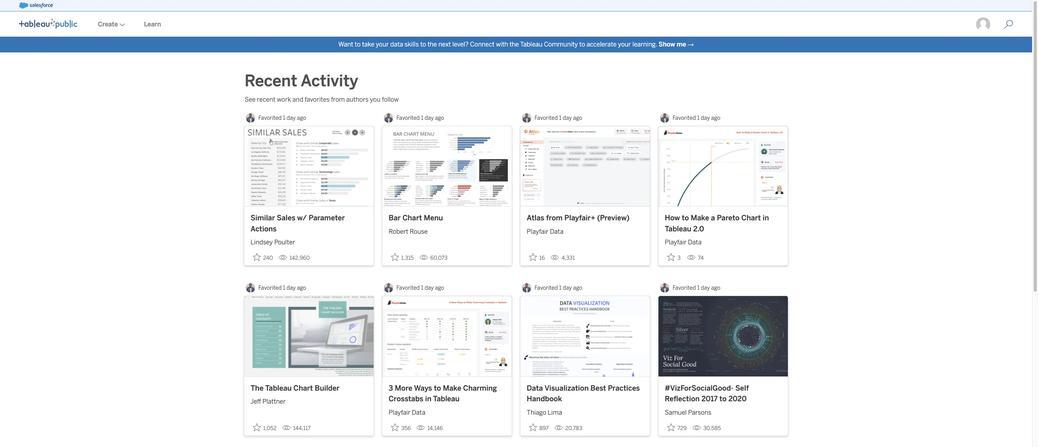 Task type: locate. For each thing, give the bounding box(es) containing it.
16
[[540, 255, 545, 262]]

60,073 views element
[[416, 252, 451, 265]]

the left the next
[[428, 41, 437, 48]]

0 horizontal spatial playfair data link
[[389, 405, 506, 418]]

make inside 3 more ways to make charming crosstabs in tableau
[[443, 384, 462, 393]]

ago for tableau
[[297, 285, 306, 292]]

74 views element
[[684, 252, 707, 265]]

data
[[550, 228, 564, 236], [688, 239, 702, 246], [527, 384, 543, 393], [412, 409, 426, 417]]

make up 2.0 at bottom right
[[691, 214, 710, 223]]

self
[[736, 384, 749, 393]]

playfair data down "crosstabs"
[[389, 409, 426, 417]]

chart inside how to make a pareto chart in tableau 2.0
[[742, 214, 761, 223]]

rouse
[[410, 228, 428, 236]]

tich mabiza image for similar sales w/ parameter actions
[[246, 113, 255, 123]]

poulter
[[274, 239, 295, 246]]

2 the from the left
[[510, 41, 519, 48]]

bar
[[389, 214, 401, 223]]

the
[[428, 41, 437, 48], [510, 41, 519, 48]]

add favorite button containing 16
[[527, 251, 548, 264]]

2 horizontal spatial playfair data link
[[665, 235, 782, 248]]

add favorite button down samuel
[[665, 422, 690, 435]]

activity
[[301, 71, 358, 90]]

follow
[[382, 96, 399, 103]]

the right with
[[510, 41, 519, 48]]

data
[[390, 41, 403, 48]]

workbook thumbnail image
[[244, 126, 374, 207], [383, 126, 512, 207], [521, 126, 650, 207], [659, 126, 788, 207], [244, 297, 374, 377], [383, 297, 512, 377], [521, 297, 650, 377], [659, 297, 788, 377]]

3 inside button
[[678, 255, 681, 262]]

chart right pareto
[[742, 214, 761, 223]]

Add Favorite button
[[389, 251, 416, 264], [527, 251, 548, 264], [527, 422, 551, 435], [665, 422, 690, 435]]

thiago lima link
[[527, 405, 644, 418]]

3 inside 3 more ways to make charming crosstabs in tableau
[[389, 384, 393, 393]]

tich mabiza image for bar chart menu
[[384, 113, 394, 123]]

60,073
[[431, 255, 448, 262]]

day for sales
[[287, 115, 296, 121]]

favorited
[[259, 115, 282, 121], [397, 115, 420, 121], [535, 115, 558, 121], [673, 115, 696, 121], [259, 285, 282, 292], [397, 285, 420, 292], [535, 285, 558, 292], [673, 285, 696, 292]]

tich mabiza image
[[246, 113, 255, 123], [522, 113, 532, 123], [384, 284, 394, 293], [522, 284, 532, 293]]

1 vertical spatial make
[[443, 384, 462, 393]]

playfair data up 3 button
[[665, 239, 702, 246]]

in
[[763, 214, 770, 223], [425, 395, 432, 404]]

3 more ways to make charming crosstabs in tableau
[[389, 384, 497, 404]]

0 vertical spatial in
[[763, 214, 770, 223]]

to up samuel parsons link
[[720, 395, 727, 404]]

729
[[678, 426, 687, 432]]

2017
[[702, 395, 718, 404]]

tableau right with
[[521, 41, 543, 48]]

want to take your data skills to the next level? connect with the tableau community to accelerate your learning. show me →
[[339, 41, 694, 48]]

142,960 views element
[[276, 252, 313, 265]]

data down atlas from playfair+ (preview)
[[550, 228, 564, 236]]

3 left 74 views element
[[678, 255, 681, 262]]

1 horizontal spatial playfair data link
[[527, 224, 644, 237]]

data down "crosstabs"
[[412, 409, 426, 417]]

see
[[245, 96, 256, 103]]

add favorite button left 4,331
[[527, 251, 548, 264]]

similar sales w/ parameter actions
[[251, 214, 345, 234]]

tich mabiza image for the tableau chart builder
[[246, 284, 255, 293]]

0 horizontal spatial playfair
[[389, 409, 411, 417]]

0 horizontal spatial playfair data
[[389, 409, 426, 417]]

1 for from
[[559, 115, 562, 121]]

menu
[[424, 214, 443, 223]]

0 vertical spatial playfair data
[[527, 228, 564, 236]]

data for atlas from playfair+ (preview)
[[550, 228, 564, 236]]

in down ways
[[425, 395, 432, 404]]

1 horizontal spatial the
[[510, 41, 519, 48]]

playfair for 3 more ways to make charming crosstabs in tableau
[[389, 409, 411, 417]]

4,331 views element
[[548, 252, 578, 265]]

to right how at the top of page
[[682, 214, 689, 223]]

2 vertical spatial playfair data
[[389, 409, 426, 417]]

how to make a pareto chart in tableau 2.0
[[665, 214, 770, 234]]

make left charming
[[443, 384, 462, 393]]

2 horizontal spatial playfair data
[[665, 239, 702, 246]]

in right pareto
[[763, 214, 770, 223]]

tableau inside how to make a pareto chart in tableau 2.0
[[665, 225, 692, 234]]

atlas from playfair+ (preview) link
[[527, 213, 644, 224]]

Add Favorite button
[[251, 251, 276, 264]]

to right ways
[[434, 384, 441, 393]]

handbook
[[527, 395, 562, 404]]

make
[[691, 214, 710, 223], [443, 384, 462, 393]]

playfair data link for (preview)
[[527, 224, 644, 237]]

tableau
[[521, 41, 543, 48], [665, 225, 692, 234], [265, 384, 292, 393], [433, 395, 460, 404]]

add favorite button containing 1,315
[[389, 251, 416, 264]]

0 vertical spatial make
[[691, 214, 710, 223]]

(preview)
[[598, 214, 630, 223]]

tara.schultz image
[[976, 17, 992, 32]]

1 for visualization
[[559, 285, 562, 292]]

1 for sales
[[283, 115, 285, 121]]

favorited 1 day ago for sales
[[259, 115, 306, 121]]

parsons
[[689, 409, 712, 417]]

learn
[[144, 21, 161, 28]]

0 horizontal spatial 3
[[389, 384, 393, 393]]

me
[[677, 41, 687, 48]]

tich mabiza image for 3 more ways to make charming crosstabs in tableau
[[384, 284, 394, 293]]

1 horizontal spatial playfair
[[527, 228, 549, 236]]

reflection
[[665, 395, 700, 404]]

playfair data link for a
[[665, 235, 782, 248]]

the tableau chart builder
[[251, 384, 340, 393]]

playfair down "crosstabs"
[[389, 409, 411, 417]]

2 vertical spatial playfair
[[389, 409, 411, 417]]

1 vertical spatial playfair
[[665, 239, 687, 246]]

1 for self
[[698, 285, 700, 292]]

playfair data
[[527, 228, 564, 236], [665, 239, 702, 246], [389, 409, 426, 417]]

tich mabiza image
[[384, 113, 394, 123], [660, 113, 670, 123], [246, 284, 255, 293], [660, 284, 670, 293]]

14,146
[[428, 426, 443, 432]]

add favorite button containing 897
[[527, 422, 551, 435]]

data down 2.0 at bottom right
[[688, 239, 702, 246]]

1 vertical spatial 3
[[389, 384, 393, 393]]

data inside "data visualization best practices handbook"
[[527, 384, 543, 393]]

from right atlas
[[547, 214, 563, 223]]

tableau inside 3 more ways to make charming crosstabs in tableau
[[433, 395, 460, 404]]

playfair data for from
[[527, 228, 564, 236]]

0 vertical spatial playfair
[[527, 228, 549, 236]]

tich mabiza image for atlas from playfair+ (preview)
[[522, 113, 532, 123]]

2 horizontal spatial playfair
[[665, 239, 687, 246]]

the
[[251, 384, 264, 393]]

to inside 3 more ways to make charming crosstabs in tableau
[[434, 384, 441, 393]]

74
[[698, 255, 704, 262]]

how to make a pareto chart in tableau 2.0 link
[[665, 213, 782, 235]]

data up the handbook
[[527, 384, 543, 393]]

1 horizontal spatial in
[[763, 214, 770, 223]]

3 left more
[[389, 384, 393, 393]]

ago for visualization
[[573, 285, 583, 292]]

from left authors
[[331, 96, 345, 103]]

recent
[[257, 96, 276, 103]]

0 vertical spatial 3
[[678, 255, 681, 262]]

favorited 1 day ago for tableau
[[259, 285, 306, 292]]

playfair+
[[565, 214, 596, 223]]

recent
[[245, 71, 297, 90]]

jeff
[[251, 398, 261, 406]]

2 your from the left
[[618, 41, 631, 48]]

playfair data link down 3 more ways to make charming crosstabs in tableau
[[389, 405, 506, 418]]

1 vertical spatial from
[[547, 214, 563, 223]]

thiago
[[527, 409, 547, 417]]

tableau down how at the top of page
[[665, 225, 692, 234]]

0 horizontal spatial from
[[331, 96, 345, 103]]

1
[[283, 115, 285, 121], [421, 115, 424, 121], [559, 115, 562, 121], [698, 115, 700, 121], [283, 285, 285, 292], [421, 285, 424, 292], [559, 285, 562, 292], [698, 285, 700, 292]]

workbook thumbnail image for chart
[[244, 297, 374, 377]]

1 for chart
[[421, 115, 424, 121]]

Add Favorite button
[[251, 422, 279, 435]]

in inside how to make a pareto chart in tableau 2.0
[[763, 214, 770, 223]]

playfair data down atlas
[[527, 228, 564, 236]]

0 vertical spatial from
[[331, 96, 345, 103]]

1 horizontal spatial playfair data
[[527, 228, 564, 236]]

favorited 1 day ago for to
[[673, 115, 721, 121]]

your right 'take'
[[376, 41, 389, 48]]

1 vertical spatial playfair data
[[665, 239, 702, 246]]

2.0
[[694, 225, 705, 234]]

day for self
[[701, 285, 710, 292]]

1,315
[[402, 255, 414, 262]]

0 horizontal spatial in
[[425, 395, 432, 404]]

3 more ways to make charming crosstabs in tableau link
[[389, 384, 506, 405]]

1,052
[[263, 426, 277, 432]]

ago for more
[[435, 285, 445, 292]]

1 vertical spatial in
[[425, 395, 432, 404]]

add favorite button down "thiago" at the right of the page
[[527, 422, 551, 435]]

1 horizontal spatial 3
[[678, 255, 681, 262]]

tableau up 14,146
[[433, 395, 460, 404]]

favorited 1 day ago for chart
[[397, 115, 445, 121]]

chart up robert rouse
[[403, 214, 422, 223]]

1 horizontal spatial make
[[691, 214, 710, 223]]

recent activity
[[245, 71, 358, 90]]

playfair data link down how to make a pareto chart in tableau 2.0
[[665, 235, 782, 248]]

ago for from
[[573, 115, 583, 121]]

playfair data link down playfair+
[[527, 224, 644, 237]]

add favorite button down 'robert'
[[389, 251, 416, 264]]

1 horizontal spatial your
[[618, 41, 631, 48]]

go to search image
[[995, 20, 1023, 29]]

atlas from playfair+ (preview)
[[527, 214, 630, 223]]

2 horizontal spatial chart
[[742, 214, 761, 223]]

1 horizontal spatial from
[[547, 214, 563, 223]]

ways
[[414, 384, 432, 393]]

with
[[496, 41, 508, 48]]

learning.
[[633, 41, 658, 48]]

to
[[355, 41, 361, 48], [421, 41, 426, 48], [580, 41, 586, 48], [682, 214, 689, 223], [434, 384, 441, 393], [720, 395, 727, 404]]

to left 'take'
[[355, 41, 361, 48]]

0 horizontal spatial the
[[428, 41, 437, 48]]

favorited for #vizforsocialgood-
[[673, 285, 696, 292]]

144,117 views element
[[279, 422, 314, 435]]

charming
[[463, 384, 497, 393]]

3 for 3 more ways to make charming crosstabs in tableau
[[389, 384, 393, 393]]

day for tableau
[[287, 285, 296, 292]]

workbook thumbnail image for reflection
[[659, 297, 788, 377]]

0 horizontal spatial your
[[376, 41, 389, 48]]

to left accelerate
[[580, 41, 586, 48]]

chart up jeff plattner link
[[294, 384, 313, 393]]

day
[[287, 115, 296, 121], [425, 115, 434, 121], [563, 115, 572, 121], [701, 115, 710, 121], [287, 285, 296, 292], [425, 285, 434, 292], [563, 285, 572, 292], [701, 285, 710, 292]]

1 for more
[[421, 285, 424, 292]]

1 the from the left
[[428, 41, 437, 48]]

add favorite button containing 729
[[665, 422, 690, 435]]

2020
[[729, 395, 747, 404]]

workbook thumbnail image for make
[[659, 126, 788, 207]]

your left learning.
[[618, 41, 631, 48]]

workbook thumbnail image for w/
[[244, 126, 374, 207]]

ago for chart
[[435, 115, 445, 121]]

jeff plattner
[[251, 398, 286, 406]]

favorited for similar
[[259, 115, 282, 121]]

20,783
[[566, 426, 583, 432]]

playfair down atlas
[[527, 228, 549, 236]]

0 horizontal spatial make
[[443, 384, 462, 393]]

how
[[665, 214, 680, 223]]

20,783 views element
[[551, 422, 586, 435]]

playfair data link
[[527, 224, 644, 237], [665, 235, 782, 248], [389, 405, 506, 418]]

data visualization best practices handbook link
[[527, 384, 644, 405]]

chart
[[403, 214, 422, 223], [742, 214, 761, 223], [294, 384, 313, 393]]

create button
[[88, 12, 135, 37]]

playfair up 3 button
[[665, 239, 687, 246]]



Task type: describe. For each thing, give the bounding box(es) containing it.
visualization
[[545, 384, 589, 393]]

make inside how to make a pareto chart in tableau 2.0
[[691, 214, 710, 223]]

favorited for data
[[535, 285, 558, 292]]

favorited 1 day ago for visualization
[[535, 285, 583, 292]]

1 your from the left
[[376, 41, 389, 48]]

and
[[293, 96, 303, 103]]

pareto
[[717, 214, 740, 223]]

sales
[[277, 214, 296, 223]]

4,331
[[562, 255, 575, 262]]

workbook thumbnail image for ways
[[383, 297, 512, 377]]

workbook thumbnail image for menu
[[383, 126, 512, 207]]

lindsey poulter
[[251, 239, 295, 246]]

tableau up plattner
[[265, 384, 292, 393]]

→
[[688, 41, 694, 48]]

1 for tableau
[[283, 285, 285, 292]]

you
[[370, 96, 381, 103]]

lindsey
[[251, 239, 273, 246]]

Add Favorite button
[[389, 422, 414, 435]]

day for to
[[701, 115, 710, 121]]

#vizforsocialgood-  self reflection 2017 to 2020
[[665, 384, 749, 404]]

144,117
[[293, 426, 311, 432]]

add favorite button for bar chart menu
[[389, 251, 416, 264]]

builder
[[315, 384, 340, 393]]

see recent work and favorites from authors you follow
[[245, 96, 399, 103]]

3 for 3
[[678, 255, 681, 262]]

favorites
[[305, 96, 330, 103]]

favorited 1 day ago for more
[[397, 285, 445, 292]]

more
[[395, 384, 413, 393]]

robert
[[389, 228, 409, 236]]

data for 3 more ways to make charming crosstabs in tableau
[[412, 409, 426, 417]]

ago for self
[[712, 285, 721, 292]]

1 for to
[[698, 115, 700, 121]]

#vizforsocialgood-  self reflection 2017 to 2020 link
[[665, 384, 782, 405]]

897
[[540, 426, 549, 432]]

ago for sales
[[297, 115, 306, 121]]

learn link
[[135, 12, 171, 37]]

favorited for atlas
[[535, 115, 558, 121]]

lima
[[548, 409, 562, 417]]

add favorite button for atlas from playfair+ (preview)
[[527, 251, 548, 264]]

data visualization best practices handbook
[[527, 384, 640, 404]]

samuel
[[665, 409, 687, 417]]

30,585
[[704, 426, 721, 432]]

samuel parsons
[[665, 409, 712, 417]]

in inside 3 more ways to make charming crosstabs in tableau
[[425, 395, 432, 404]]

ago for to
[[712, 115, 721, 121]]

create
[[98, 21, 118, 28]]

atlas
[[527, 214, 545, 223]]

day for chart
[[425, 115, 434, 121]]

workbook thumbnail image for playfair+
[[521, 126, 650, 207]]

tich mabiza image for data visualization best practices handbook
[[522, 284, 532, 293]]

level?
[[453, 41, 469, 48]]

work
[[277, 96, 291, 103]]

w/
[[297, 214, 307, 223]]

show
[[659, 41, 676, 48]]

similar
[[251, 214, 275, 223]]

practices
[[608, 384, 640, 393]]

take
[[362, 41, 375, 48]]

favorited for the
[[259, 285, 282, 292]]

skills
[[405, 41, 419, 48]]

from inside 'link'
[[547, 214, 563, 223]]

the tableau chart builder link
[[251, 384, 368, 394]]

data for how to make a pareto chart in tableau 2.0
[[688, 239, 702, 246]]

want
[[339, 41, 353, 48]]

day for from
[[563, 115, 572, 121]]

playfair data link for to
[[389, 405, 506, 418]]

logo image
[[19, 19, 77, 29]]

authors
[[346, 96, 369, 103]]

plattner
[[263, 398, 286, 406]]

next
[[439, 41, 451, 48]]

14,146 views element
[[414, 422, 446, 435]]

30,585 views element
[[690, 422, 724, 435]]

240
[[263, 255, 273, 262]]

favorited for how
[[673, 115, 696, 121]]

favorited for bar
[[397, 115, 420, 121]]

a
[[712, 214, 716, 223]]

favorited 1 day ago for self
[[673, 285, 721, 292]]

favorited 1 day ago for from
[[535, 115, 583, 121]]

add favorite button for data visualization best practices handbook
[[527, 422, 551, 435]]

day for more
[[425, 285, 434, 292]]

robert rouse
[[389, 228, 428, 236]]

actions
[[251, 225, 277, 234]]

142,960
[[290, 255, 310, 262]]

tich mabiza image for how to make a pareto chart in tableau 2.0
[[660, 113, 670, 123]]

jeff plattner link
[[251, 394, 368, 407]]

thiago lima
[[527, 409, 562, 417]]

tich mabiza image for #vizforsocialgood-  self reflection 2017 to 2020
[[660, 284, 670, 293]]

Add Favorite button
[[665, 251, 684, 264]]

similar sales w/ parameter actions link
[[251, 213, 368, 235]]

bar chart menu
[[389, 214, 443, 223]]

to inside #vizforsocialgood-  self reflection 2017 to 2020
[[720, 395, 727, 404]]

best
[[591, 384, 607, 393]]

0 horizontal spatial chart
[[294, 384, 313, 393]]

356
[[402, 426, 411, 432]]

playfair for how to make a pareto chart in tableau 2.0
[[665, 239, 687, 246]]

community
[[544, 41, 578, 48]]

add favorite button for #vizforsocialgood-  self reflection 2017 to 2020
[[665, 422, 690, 435]]

parameter
[[309, 214, 345, 223]]

lindsey poulter link
[[251, 235, 368, 248]]

to inside how to make a pareto chart in tableau 2.0
[[682, 214, 689, 223]]

show me link
[[659, 41, 687, 48]]

crosstabs
[[389, 395, 424, 404]]

workbook thumbnail image for best
[[521, 297, 650, 377]]

day for visualization
[[563, 285, 572, 292]]

1 horizontal spatial chart
[[403, 214, 422, 223]]

robert rouse link
[[389, 224, 506, 237]]

playfair for atlas from playfair+ (preview)
[[527, 228, 549, 236]]

favorited for 3
[[397, 285, 420, 292]]

playfair data for more
[[389, 409, 426, 417]]

to right skills
[[421, 41, 426, 48]]

samuel parsons link
[[665, 405, 782, 418]]

connect
[[470, 41, 495, 48]]

playfair data for to
[[665, 239, 702, 246]]

salesforce logo image
[[19, 2, 53, 9]]

accelerate
[[587, 41, 617, 48]]

#vizforsocialgood-
[[665, 384, 734, 393]]

bar chart menu link
[[389, 213, 506, 224]]



Task type: vqa. For each thing, say whether or not it's contained in the screenshot.


